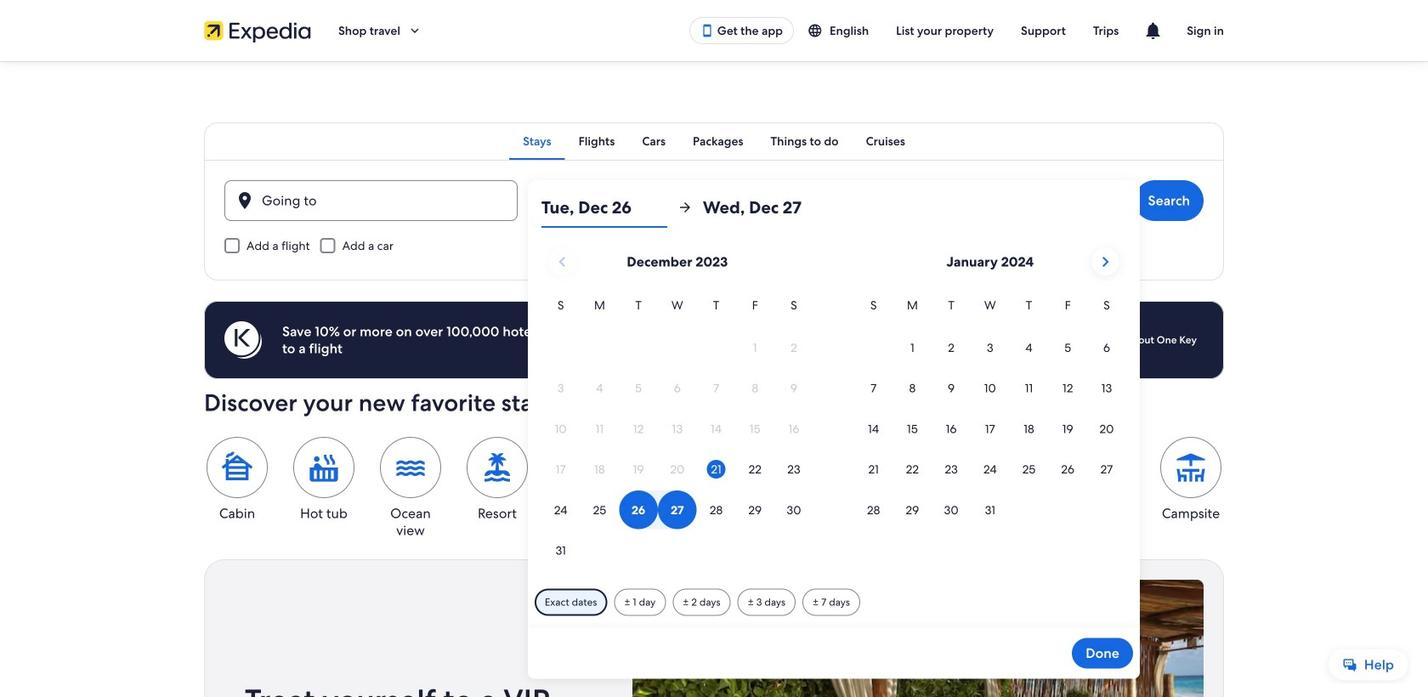 Task type: vqa. For each thing, say whether or not it's contained in the screenshot.
the bottommost your
no



Task type: describe. For each thing, give the bounding box(es) containing it.
january 2024 element
[[855, 296, 1127, 531]]

communication center icon image
[[1143, 20, 1164, 41]]

december 2023 element
[[542, 296, 814, 572]]

next month image
[[1096, 252, 1116, 272]]

download the app button image
[[701, 24, 714, 37]]

small image
[[808, 23, 830, 38]]



Task type: locate. For each thing, give the bounding box(es) containing it.
application
[[542, 242, 1127, 572]]

today element
[[707, 460, 726, 479]]

main content
[[0, 61, 1429, 697]]

previous month image
[[552, 252, 573, 272]]

shop travel image
[[407, 23, 423, 38]]

expedia logo image
[[204, 19, 311, 43]]

tab list
[[204, 122, 1225, 160]]

directional image
[[678, 200, 693, 215]]



